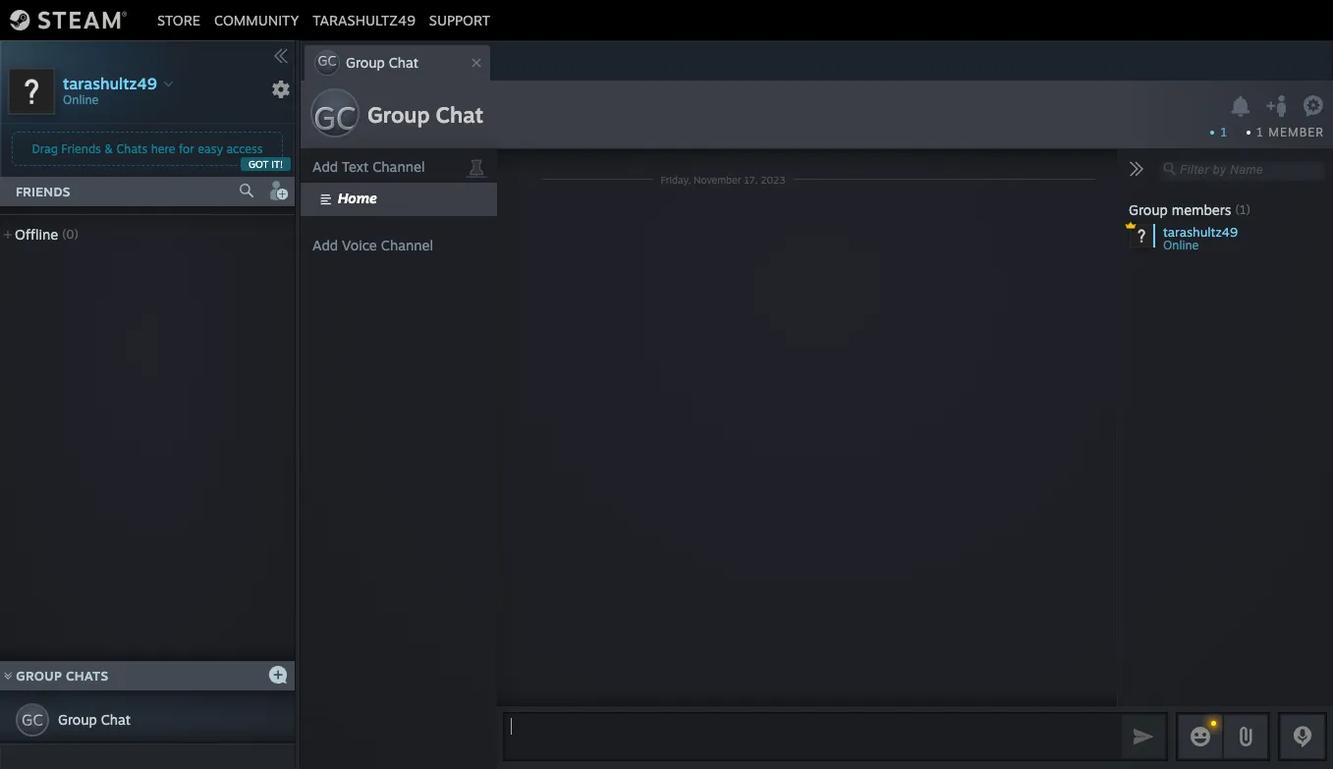 Task type: vqa. For each thing, say whether or not it's contained in the screenshot.
Steam Points Shop
no



Task type: locate. For each thing, give the bounding box(es) containing it.
chat
[[389, 54, 419, 71], [436, 101, 484, 128], [101, 712, 131, 728]]

home
[[338, 190, 377, 206]]

friday, november 17, 2023
[[661, 173, 786, 185]]

( inside the 'group members ( 1 )'
[[1236, 202, 1240, 217]]

0 horizontal spatial )
[[74, 227, 78, 242]]

friends left the &
[[61, 142, 101, 156]]

0 vertical spatial group chat
[[368, 101, 484, 128]]

collapse chats list image
[[0, 672, 23, 680]]

1 up the filter by name text field on the top of the page
[[1221, 125, 1228, 140]]

add for add text channel
[[313, 158, 338, 175]]

group chat
[[368, 101, 484, 128], [58, 712, 131, 728]]

tarashultz49 link
[[306, 11, 423, 28]]

0 horizontal spatial chat
[[101, 712, 131, 728]]

2 horizontal spatial tarashultz49
[[1164, 224, 1239, 240]]

friends down drag
[[16, 184, 71, 200]]

1 horizontal spatial (
[[1236, 202, 1240, 217]]

group
[[346, 54, 385, 71], [368, 101, 430, 128], [1129, 202, 1169, 218], [16, 668, 62, 684], [58, 712, 97, 728]]

2 horizontal spatial 1
[[1257, 125, 1265, 140]]

close this tab image
[[467, 57, 487, 69]]

community
[[214, 11, 299, 28]]

1 vertical spatial add
[[313, 237, 338, 254]]

it!
[[272, 158, 283, 170]]

1 horizontal spatial )
[[1247, 202, 1251, 217]]

for
[[179, 142, 194, 156]]

add text channel
[[313, 158, 425, 175]]

1 horizontal spatial chat
[[389, 54, 419, 71]]

0 vertical spatial friends
[[61, 142, 101, 156]]

2 horizontal spatial chat
[[436, 101, 484, 128]]

chats right collapse chats list image
[[66, 668, 108, 684]]

online down the 'group members ( 1 )'
[[1164, 238, 1200, 253]]

add a friend image
[[267, 180, 289, 202]]

friends
[[61, 142, 101, 156], [16, 184, 71, 200]]

gc group chat
[[318, 52, 419, 71]]

tarashultz49
[[313, 11, 416, 28], [63, 73, 157, 93], [1164, 224, 1239, 240]]

)
[[1247, 202, 1251, 217], [74, 227, 78, 242]]

2023
[[761, 173, 786, 185]]

1 vertical spatial online
[[1164, 238, 1200, 253]]

0 horizontal spatial tarashultz49
[[63, 73, 157, 93]]

chat inside gc group chat
[[389, 54, 419, 71]]

channel right voice
[[381, 237, 434, 254]]

1 vertical spatial channel
[[381, 237, 434, 254]]

add for add voice channel
[[313, 237, 338, 254]]

0 horizontal spatial chats
[[66, 668, 108, 684]]

1 horizontal spatial chats
[[116, 142, 148, 156]]

) right "offline"
[[74, 227, 78, 242]]

add left voice
[[313, 237, 338, 254]]

tarashultz49 down members
[[1164, 224, 1239, 240]]

( right "offline"
[[62, 227, 66, 242]]

voice
[[342, 237, 377, 254]]

1 vertical spatial gc
[[314, 98, 357, 138]]

2 add from the top
[[313, 237, 338, 254]]

0 vertical spatial )
[[1247, 202, 1251, 217]]

) down the filter by name text field on the top of the page
[[1247, 202, 1251, 217]]

0 vertical spatial add
[[313, 158, 338, 175]]

1 down the filter by name text field on the top of the page
[[1240, 202, 1247, 217]]

None text field
[[503, 713, 1118, 762]]

( right members
[[1236, 202, 1240, 217]]

0 horizontal spatial (
[[62, 227, 66, 242]]

1 member
[[1257, 125, 1325, 140]]

chats right the &
[[116, 142, 148, 156]]

1 vertical spatial (
[[62, 227, 66, 242]]

1 horizontal spatial tarashultz49
[[313, 11, 416, 28]]

1 vertical spatial )
[[74, 227, 78, 242]]

tarashultz49 up the &
[[63, 73, 157, 93]]

0 horizontal spatial online
[[63, 92, 99, 107]]

) inside the 'group members ( 1 )'
[[1247, 202, 1251, 217]]

chat down tarashultz49 link
[[389, 54, 419, 71]]

1 vertical spatial chat
[[436, 101, 484, 128]]

online up drag friends & chats here for easy access got it!
[[63, 92, 99, 107]]

channel for add voice channel
[[381, 237, 434, 254]]

0 horizontal spatial group chat
[[58, 712, 131, 728]]

2 vertical spatial chat
[[101, 712, 131, 728]]

0 vertical spatial chats
[[116, 142, 148, 156]]

channel
[[373, 158, 425, 175], [381, 237, 434, 254]]

0 vertical spatial channel
[[373, 158, 425, 175]]

invite a friend to this group chat image
[[1266, 93, 1291, 119]]

0 horizontal spatial 1
[[1221, 125, 1228, 140]]

add left text
[[313, 158, 338, 175]]

1 left the member
[[1257, 125, 1265, 140]]

gc down tarashultz49 link
[[318, 52, 337, 69]]

channel right text
[[373, 158, 425, 175]]

gc up "create new text channel" icon
[[314, 98, 357, 138]]

0 vertical spatial (
[[1236, 202, 1240, 217]]

gc down collapse chats list image
[[22, 711, 43, 730]]

1 horizontal spatial 1
[[1240, 202, 1247, 217]]

gc
[[318, 52, 337, 69], [314, 98, 357, 138], [22, 711, 43, 730]]

(
[[1236, 202, 1240, 217], [62, 227, 66, 242]]

0 vertical spatial online
[[63, 92, 99, 107]]

0 vertical spatial gc
[[318, 52, 337, 69]]

0 vertical spatial tarashultz49
[[313, 11, 416, 28]]

drag friends & chats here for easy access got it!
[[32, 142, 283, 170]]

group chat down close this tab icon
[[368, 101, 484, 128]]

1
[[1221, 125, 1228, 140], [1257, 125, 1265, 140], [1240, 202, 1247, 217]]

group chat down group chats
[[58, 712, 131, 728]]

0 vertical spatial chat
[[389, 54, 419, 71]]

chat down close this tab icon
[[436, 101, 484, 128]]

add voice channel
[[313, 237, 434, 254]]

chat down group chats
[[101, 712, 131, 728]]

&
[[104, 142, 113, 156]]

chats
[[116, 142, 148, 156], [66, 668, 108, 684]]

online
[[63, 92, 99, 107], [1164, 238, 1200, 253]]

1 add from the top
[[313, 158, 338, 175]]

2 vertical spatial tarashultz49
[[1164, 224, 1239, 240]]

1 for 1
[[1221, 125, 1228, 140]]

add
[[313, 158, 338, 175], [313, 237, 338, 254]]

tarashultz49 up gc group chat
[[313, 11, 416, 28]]

support
[[429, 11, 491, 28]]



Task type: describe. For each thing, give the bounding box(es) containing it.
members
[[1172, 202, 1232, 218]]

1 horizontal spatial online
[[1164, 238, 1200, 253]]

november
[[694, 173, 742, 185]]

easy
[[198, 142, 223, 156]]

1 vertical spatial chats
[[66, 668, 108, 684]]

here
[[151, 142, 175, 156]]

search my friends list image
[[238, 182, 256, 200]]

offline
[[15, 226, 58, 243]]

gc inside gc group chat
[[318, 52, 337, 69]]

group members ( 1 )
[[1129, 202, 1251, 218]]

manage notification settings image
[[1229, 95, 1254, 117]]

support link
[[423, 11, 498, 28]]

0
[[66, 227, 74, 242]]

text
[[342, 158, 369, 175]]

group chats
[[16, 668, 108, 684]]

submit image
[[1131, 724, 1157, 750]]

got
[[249, 158, 269, 170]]

store
[[157, 11, 201, 28]]

friends inside drag friends & chats here for easy access got it!
[[61, 142, 101, 156]]

create new voice channel image
[[313, 234, 332, 254]]

channel for add text channel
[[373, 158, 425, 175]]

unpin channel list image
[[464, 153, 490, 179]]

Filter by Name text field
[[1157, 157, 1326, 183]]

2 vertical spatial gc
[[22, 711, 43, 730]]

1 for 1 member
[[1257, 125, 1265, 140]]

1 vertical spatial tarashultz49
[[63, 73, 157, 93]]

manage group chat settings image
[[1303, 95, 1329, 121]]

sorting alphabetically image
[[263, 221, 287, 245]]

) inside offline ( 0 )
[[74, 227, 78, 242]]

member
[[1269, 125, 1325, 140]]

offline ( 0 )
[[15, 226, 78, 243]]

create a group chat image
[[268, 665, 288, 685]]

store link
[[150, 11, 207, 28]]

collapse member list image
[[1129, 161, 1145, 177]]

17,
[[744, 173, 758, 185]]

community link
[[207, 11, 306, 28]]

send special image
[[1235, 725, 1258, 749]]

create new text channel image
[[313, 155, 332, 175]]

1 inside the 'group members ( 1 )'
[[1240, 202, 1247, 217]]

( inside offline ( 0 )
[[62, 227, 66, 242]]

1 vertical spatial group chat
[[58, 712, 131, 728]]

drag
[[32, 142, 58, 156]]

1 horizontal spatial group chat
[[368, 101, 484, 128]]

friday,
[[661, 173, 691, 185]]

group inside gc group chat
[[346, 54, 385, 71]]

access
[[227, 142, 263, 156]]

1 vertical spatial friends
[[16, 184, 71, 200]]

chats inside drag friends & chats here for easy access got it!
[[116, 142, 148, 156]]

manage friends list settings image
[[271, 80, 291, 99]]



